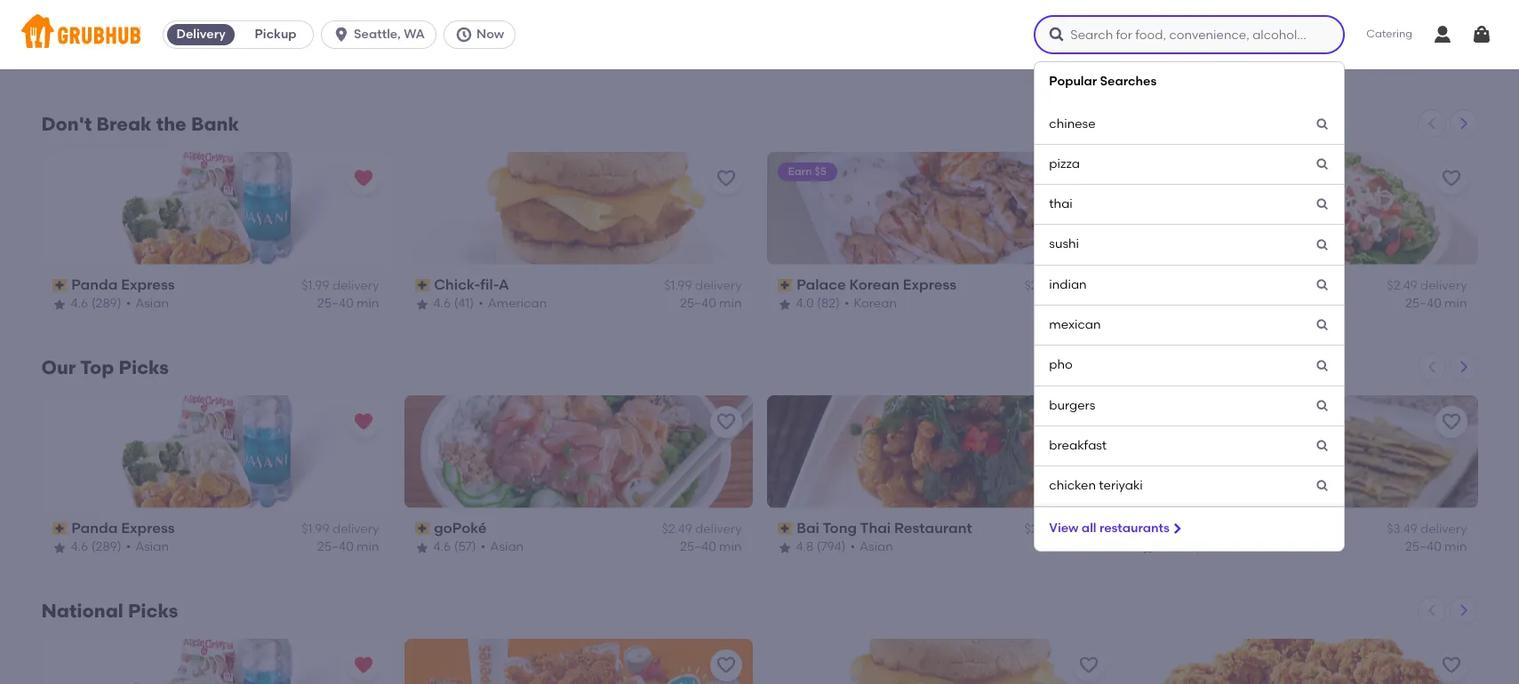 Task type: describe. For each thing, give the bounding box(es) containing it.
popular searches
[[1049, 74, 1157, 89]]

asian for 'star icon' left of 4.7
[[1215, 540, 1249, 555]]

0 vertical spatial 4.6 (289)
[[433, 53, 484, 68]]

• right (82)
[[844, 296, 849, 312]]

25–40 min for 'star icon' over our
[[317, 296, 379, 312]]

$2.49 delivery link
[[1140, 275, 1467, 296]]

the
[[156, 113, 186, 135]]

25–40 for 'star icon' left of 4.9
[[1405, 296, 1442, 312]]

asian for 'star icon' underneath wa
[[498, 53, 532, 68]]

delivery button
[[164, 20, 238, 49]]

0 vertical spatial (289)
[[454, 53, 484, 68]]

list box inside main navigation navigation
[[1034, 61, 1345, 552]]

breakfast
[[1049, 438, 1107, 453]]

subscription pass image for 4.6 (41)
[[415, 279, 430, 292]]

1 vertical spatial save this restaurant image
[[1078, 411, 1099, 433]]

• up national picks
[[126, 540, 131, 555]]

subscription pass image for sodo bento
[[52, 36, 68, 48]]

indian
[[1049, 277, 1087, 292]]

25–40 for 'star icon' left of 4.6 (57) on the left of page
[[680, 540, 716, 555]]

$3.49
[[1387, 522, 1417, 537]]

caret left icon image for the
[[1424, 116, 1439, 131]]

• american
[[478, 296, 547, 312]]

yummy
[[1159, 520, 1211, 537]]

svg image for breakfast
[[1316, 439, 1330, 453]]

saved restaurant button for don't break the bank
[[347, 163, 379, 195]]

bai
[[797, 520, 820, 537]]

• down the now
[[489, 53, 494, 68]]

$1.99 for our top picks
[[301, 522, 329, 537]]

• bowls
[[1213, 296, 1257, 312]]

popular
[[1049, 74, 1097, 89]]

view
[[1049, 520, 1079, 536]]

$7.49 delivery
[[301, 35, 379, 50]]

caret right icon image for picks
[[1456, 360, 1471, 374]]

4.8
[[796, 540, 814, 555]]

caret right icon image for the
[[1456, 116, 1471, 131]]

don't break the bank
[[41, 113, 239, 135]]

$5
[[815, 165, 827, 178]]

don't
[[41, 113, 92, 135]]

save this restaurant image for (57)
[[715, 411, 736, 433]]

a
[[499, 276, 509, 293]]

bowls
[[1223, 296, 1257, 312]]

restaurants
[[1099, 520, 1170, 536]]

panda express inside 'panda express' link
[[434, 33, 537, 50]]

2 saved restaurant image from the top
[[352, 655, 374, 676]]

panda inside 'panda express' link
[[434, 33, 480, 50]]

catering button
[[1354, 14, 1425, 55]]

sodo
[[71, 33, 114, 50]]

panda express for don't break the bank
[[71, 276, 175, 293]]

chick-
[[434, 276, 480, 293]]

3 caret right icon image from the top
[[1456, 603, 1471, 617]]

25–40 for 'star icon' left of 4.8
[[1043, 540, 1079, 555]]

panda express link
[[415, 32, 742, 52]]

• asian for 'star icon' left of 4.6 (57) on the left of page
[[481, 540, 524, 555]]

(63)
[[1178, 540, 1201, 555]]

searches
[[1100, 74, 1157, 89]]

chicken
[[1049, 478, 1096, 494]]

breakfast
[[52, 53, 109, 68]]

panda for our top picks
[[71, 520, 118, 537]]

subscription pass image for bai tong thai restaurant
[[777, 523, 793, 535]]

4.6 (41)
[[433, 296, 474, 312]]

(289) for our top picks
[[91, 540, 122, 555]]

palace korean express
[[797, 276, 957, 293]]

korean for palace
[[849, 276, 899, 293]]

$2.49 delivery for bai tong thai restaurant
[[1024, 522, 1104, 537]]

american
[[488, 296, 547, 312]]

seattle, wa button
[[321, 20, 444, 49]]

yummy kitchen
[[1159, 520, 1268, 537]]

• asian for 'star icon' over our
[[126, 296, 169, 312]]

• asian for 'star icon' left of 4.8
[[850, 540, 893, 555]]

• right (202)
[[1213, 296, 1218, 312]]

25–40 min for 'star icon' underneath wa
[[680, 53, 742, 68]]

catering
[[1366, 28, 1412, 40]]

• up our top picks
[[126, 296, 131, 312]]

svg image for pizza
[[1316, 157, 1330, 172]]

25–40 min for 'star icon' left of 4.8
[[1043, 540, 1104, 555]]

4.7 (63)
[[1159, 540, 1201, 555]]

save this restaurant image for (202)
[[1440, 168, 1462, 189]]

now
[[476, 27, 504, 42]]

thai
[[860, 520, 891, 537]]

1 saved restaurant image from the top
[[352, 168, 374, 189]]

pho
[[1049, 358, 1073, 373]]

pickup
[[255, 27, 297, 42]]

subscription pass image for 4.0 (82)
[[777, 279, 793, 292]]

asian for 'star icon' on top of the national
[[135, 540, 169, 555]]

4.6 (289) for our top picks
[[71, 540, 122, 555]]

wa
[[404, 27, 425, 42]]

star icon image left 4.9
[[1140, 297, 1154, 312]]

national
[[41, 600, 123, 622]]

burgers
[[1049, 398, 1095, 413]]

our
[[41, 356, 76, 378]]

4.7
[[1159, 540, 1175, 555]]

4.6 (57)
[[433, 540, 476, 555]]

star icon image left 4.0 at right top
[[777, 297, 792, 312]]

• asian for 'star icon' underneath wa
[[489, 53, 532, 68]]

2 vertical spatial save this restaurant image
[[715, 655, 736, 676]]

top
[[80, 356, 114, 378]]

chicken teriyaki
[[1049, 478, 1143, 494]]

$7.49
[[301, 35, 329, 50]]

pickup button
[[238, 20, 313, 49]]

panda express for our top picks
[[71, 520, 175, 537]]

25–40 for 'star icon' to the left of 4.0 at right top
[[1043, 296, 1079, 312]]

save this restaurant image for (41)
[[715, 168, 736, 189]]

1 list box from the left
[[0, 61, 1519, 684]]

(57)
[[454, 540, 476, 555]]

25–40 for 'star icon' underneath wa
[[680, 53, 716, 68]]

0 vertical spatial picks
[[119, 356, 169, 378]]

• right (57)
[[481, 540, 486, 555]]

40–55 min
[[317, 53, 379, 68]]

$1.99 delivery for don't break the bank
[[301, 278, 379, 293]]

4.9 (202)
[[1159, 296, 1209, 312]]

• asian for 'star icon' on top of the national
[[126, 540, 169, 555]]

subscription pass image for yummy kitchen
[[1140, 523, 1156, 535]]

earn $5
[[788, 165, 827, 178]]



Task type: locate. For each thing, give the bounding box(es) containing it.
4.6 (289) for don't break the bank
[[71, 296, 122, 312]]

star icon image left 4.6 (57) on the left of page
[[415, 541, 429, 555]]

• asian down the now
[[489, 53, 532, 68]]

•
[[489, 53, 494, 68], [126, 296, 131, 312], [478, 296, 483, 312], [844, 296, 849, 312], [1213, 296, 1218, 312], [126, 540, 131, 555], [481, 540, 486, 555], [850, 540, 855, 555], [1206, 540, 1211, 555]]

svg image for burgers
[[1316, 399, 1330, 413]]

svg image for mexican
[[1316, 318, 1330, 333]]

subscription pass image for 4.6 (57)
[[415, 523, 430, 535]]

$2.49 for bai tong thai restaurant
[[1024, 522, 1055, 537]]

save this restaurant image
[[1078, 168, 1099, 189], [1078, 411, 1099, 433], [715, 655, 736, 676]]

subscription pass image for 4.6 (289)
[[52, 523, 68, 535]]

seattle, wa
[[354, 27, 425, 42]]

panda express
[[434, 33, 537, 50], [71, 276, 175, 293], [71, 520, 175, 537]]

panda up 'top'
[[71, 276, 118, 293]]

2 caret left icon image from the top
[[1424, 360, 1439, 374]]

0 vertical spatial caret right icon image
[[1456, 116, 1471, 131]]

25–40 min for 'star icon' to the left of 4.0 at right top
[[1043, 296, 1104, 312]]

25–40 for 'star icon' on top of the national
[[317, 540, 354, 555]]

korean for •
[[854, 296, 897, 312]]

(289) up national picks
[[91, 540, 122, 555]]

4.6 (289) down "now" button
[[433, 53, 484, 68]]

2 vertical spatial caret right icon image
[[1456, 603, 1471, 617]]

25–40 for 'star icon' over our
[[317, 296, 354, 312]]

our top picks
[[41, 356, 169, 378]]

asian down the now
[[498, 53, 532, 68]]

1 vertical spatial panda
[[71, 276, 118, 293]]

(82)
[[817, 296, 840, 312]]

$2.49 for palace korean express
[[1024, 278, 1055, 293]]

now button
[[444, 20, 523, 49]]

korean down palace korean express on the top right of page
[[854, 296, 897, 312]]

40–55
[[317, 53, 354, 68]]

4.6 left "(41)"
[[433, 296, 451, 312]]

panda
[[434, 33, 480, 50], [71, 276, 118, 293], [71, 520, 118, 537]]

min
[[357, 53, 379, 68], [719, 53, 742, 68], [357, 296, 379, 312], [719, 296, 742, 312], [1082, 296, 1104, 312], [1445, 296, 1467, 312], [357, 540, 379, 555], [719, 540, 742, 555], [1082, 540, 1104, 555], [1445, 540, 1467, 555]]

25–40 for 'star icon' to the left of 4.6 (41)
[[680, 296, 716, 312]]

4.6 (289) up national picks
[[71, 540, 122, 555]]

(289)
[[454, 53, 484, 68], [91, 296, 122, 312], [91, 540, 122, 555]]

sodo bento
[[71, 33, 159, 50]]

1 vertical spatial korean
[[854, 296, 897, 312]]

asian up national picks
[[135, 540, 169, 555]]

• asian up national picks
[[126, 540, 169, 555]]

4.6 up the national
[[71, 540, 88, 555]]

asian for 'star icon' over our
[[135, 296, 169, 312]]

all
[[1082, 520, 1096, 536]]

panda express up our top picks
[[71, 276, 175, 293]]

save this restaurant image
[[715, 168, 736, 189], [1440, 168, 1462, 189], [715, 411, 736, 433], [1440, 411, 1462, 433], [1078, 655, 1099, 676], [1440, 655, 1462, 676]]

caret left icon image
[[1424, 116, 1439, 131], [1424, 360, 1439, 374], [1424, 603, 1439, 617]]

subscription pass image left palace
[[777, 279, 793, 292]]

caret right icon image
[[1456, 116, 1471, 131], [1456, 360, 1471, 374], [1456, 603, 1471, 617]]

• asian down the thai
[[850, 540, 893, 555]]

1 vertical spatial caret right icon image
[[1456, 360, 1471, 374]]

Search for food, convenience, alcohol... search field
[[1034, 15, 1345, 54]]

4.6 up 'top'
[[71, 296, 88, 312]]

svg image for sushi
[[1316, 238, 1330, 252]]

asian up our top picks
[[135, 296, 169, 312]]

main navigation navigation
[[0, 0, 1519, 684]]

25–40 for 'star icon' left of 4.7
[[1405, 540, 1442, 555]]

star icon image up the national
[[52, 541, 66, 555]]

4.6 for 'star icon' over our
[[71, 296, 88, 312]]

bai tong thai restaurant
[[797, 520, 972, 537]]

save this restaurant image for (63)
[[1440, 411, 1462, 433]]

2 vertical spatial panda express
[[71, 520, 175, 537]]

0 vertical spatial panda
[[434, 33, 480, 50]]

teriyaki
[[1099, 478, 1143, 494]]

palace
[[797, 276, 846, 293]]

star icon image left 4.7
[[1140, 541, 1154, 555]]

4.6
[[433, 53, 451, 68], [71, 296, 88, 312], [433, 296, 451, 312], [71, 540, 88, 555], [433, 540, 451, 555]]

$1.99 delivery for our top picks
[[301, 522, 379, 537]]

saved restaurant button
[[347, 163, 379, 195], [347, 406, 379, 438], [347, 649, 379, 681]]

$1.99
[[301, 278, 329, 293], [664, 278, 692, 293], [301, 522, 329, 537]]

2 vertical spatial saved restaurant button
[[347, 649, 379, 681]]

• right (794)
[[850, 540, 855, 555]]

1 vertical spatial picks
[[128, 600, 178, 622]]

delivery
[[332, 35, 379, 50], [332, 278, 379, 293], [695, 278, 742, 293], [1058, 278, 1104, 293], [1420, 278, 1467, 293], [332, 522, 379, 537], [695, 522, 742, 537], [1058, 522, 1104, 537], [1420, 522, 1467, 537]]

asian down kitchen on the right of the page
[[1215, 540, 1249, 555]]

25–40
[[680, 53, 716, 68], [317, 296, 354, 312], [680, 296, 716, 312], [1043, 296, 1079, 312], [1405, 296, 1442, 312], [317, 540, 354, 555], [680, 540, 716, 555], [1043, 540, 1079, 555], [1405, 540, 1442, 555]]

$2.49 delivery
[[1024, 278, 1104, 293], [1387, 278, 1467, 293], [662, 522, 742, 537], [1024, 522, 1104, 537]]

0 vertical spatial korean
[[849, 276, 899, 293]]

mexican
[[1049, 317, 1101, 333]]

subscription pass image left bai
[[777, 523, 793, 535]]

korean
[[849, 276, 899, 293], [854, 296, 897, 312]]

panda express right wa
[[434, 33, 537, 50]]

saved restaurant button for our top picks
[[347, 406, 379, 438]]

3 caret left icon image from the top
[[1424, 603, 1439, 617]]

4.6 for 'star icon' on top of the national
[[71, 540, 88, 555]]

(289) for don't break the bank
[[91, 296, 122, 312]]

• asian for 'star icon' left of 4.7
[[1206, 540, 1249, 555]]

national picks
[[41, 600, 178, 622]]

0 vertical spatial caret left icon image
[[1424, 116, 1439, 131]]

2 vertical spatial panda
[[71, 520, 118, 537]]

• right "(41)"
[[478, 296, 483, 312]]

(289) up our top picks
[[91, 296, 122, 312]]

25–40 min for 'star icon' left of 4.9
[[1405, 296, 1467, 312]]

1 saved restaurant button from the top
[[347, 163, 379, 195]]

4.6 down "now" button
[[433, 53, 451, 68]]

subscription pass image right seattle,
[[415, 36, 430, 48]]

4.6 (289)
[[433, 53, 484, 68], [71, 296, 122, 312], [71, 540, 122, 555]]

(202)
[[1179, 296, 1209, 312]]

1 caret left icon image from the top
[[1424, 116, 1439, 131]]

1 vertical spatial saved restaurant image
[[352, 655, 374, 676]]

$3.49 delivery
[[1387, 522, 1467, 537]]

panda right wa
[[434, 33, 480, 50]]

• asian down yummy kitchen
[[1206, 540, 1249, 555]]

restaurant
[[894, 520, 972, 537]]

asian for 'star icon' left of 4.8
[[859, 540, 893, 555]]

picks right 'top'
[[119, 356, 169, 378]]

chinese
[[1049, 116, 1096, 131]]

4.9
[[1159, 296, 1176, 312]]

subscription pass image up our
[[52, 279, 68, 292]]

$2.49 delivery for gopoké
[[662, 522, 742, 537]]

pizza
[[1049, 156, 1080, 171]]

sushi
[[1049, 237, 1079, 252]]

asian for 'star icon' left of 4.6 (57) on the left of page
[[490, 540, 524, 555]]

3 saved restaurant button from the top
[[347, 649, 379, 681]]

2 vertical spatial (289)
[[91, 540, 122, 555]]

thai
[[1049, 197, 1073, 212]]

1 caret right icon image from the top
[[1456, 116, 1471, 131]]

gopoké
[[434, 520, 487, 537]]

picks right the national
[[128, 600, 178, 622]]

• korean
[[844, 296, 897, 312]]

fil-
[[480, 276, 499, 293]]

$2.49
[[1024, 278, 1055, 293], [1387, 278, 1417, 293], [662, 522, 692, 537], [1024, 522, 1055, 537]]

25–40 min for 'star icon' to the left of 4.6 (41)
[[680, 296, 742, 312]]

korean up '• korean'
[[849, 276, 899, 293]]

delivery
[[176, 27, 226, 42]]

4.6 for 'star icon' underneath wa
[[433, 53, 451, 68]]

svg image inside seattle, wa button
[[333, 26, 350, 44]]

2 vertical spatial 4.6 (289)
[[71, 540, 122, 555]]

star icon image up our
[[52, 297, 66, 312]]

25–40 min for 'star icon' left of 4.6 (57) on the left of page
[[680, 540, 742, 555]]

0 vertical spatial panda express
[[434, 33, 537, 50]]

$1.99 for don't break the bank
[[301, 278, 329, 293]]

earn
[[788, 165, 812, 178]]

4.6 left (57)
[[433, 540, 451, 555]]

star icon image left 4.8
[[777, 541, 792, 555]]

1 vertical spatial saved restaurant button
[[347, 406, 379, 438]]

subscription pass image left chick-
[[415, 279, 430, 292]]

panda express up national picks
[[71, 520, 175, 537]]

1 vertical spatial (289)
[[91, 296, 122, 312]]

svg image for chicken teriyaki
[[1316, 479, 1330, 494]]

subscription pass image left yummy
[[1140, 523, 1156, 535]]

saved restaurant image
[[352, 411, 374, 433]]

saved restaurant image
[[352, 168, 374, 189], [352, 655, 374, 676]]

svg image
[[1432, 24, 1453, 45], [1471, 24, 1492, 45], [333, 26, 350, 44], [455, 26, 473, 44], [1316, 117, 1330, 131], [1316, 198, 1330, 212], [1316, 278, 1330, 292], [1316, 359, 1330, 373]]

4.0
[[796, 296, 814, 312]]

asian down the thai
[[859, 540, 893, 555]]

(794)
[[817, 540, 846, 555]]

tong
[[823, 520, 857, 537]]

svg image
[[1048, 26, 1066, 44], [1316, 157, 1330, 172], [1316, 238, 1330, 252], [1316, 318, 1330, 333], [1316, 399, 1330, 413], [1316, 439, 1330, 453], [1316, 479, 1330, 494], [1170, 521, 1184, 536]]

subscription pass image left gopoké
[[415, 523, 430, 535]]

bento
[[118, 33, 159, 50]]

kitchen
[[1214, 520, 1268, 537]]

subscription pass image for panda express
[[52, 279, 68, 292]]

list box
[[0, 61, 1519, 684], [1034, 61, 1345, 552]]

star icon image left 4.6 (41)
[[415, 297, 429, 312]]

(289) down "now" button
[[454, 53, 484, 68]]

1 vertical spatial 4.6 (289)
[[71, 296, 122, 312]]

subscription pass image inside 'panda express' link
[[415, 36, 430, 48]]

2 saved restaurant button from the top
[[347, 406, 379, 438]]

4.6 for 'star icon' left of 4.6 (57) on the left of page
[[433, 540, 451, 555]]

4.8 (794)
[[796, 540, 846, 555]]

25–40 min
[[680, 53, 742, 68], [317, 296, 379, 312], [680, 296, 742, 312], [1043, 296, 1104, 312], [1405, 296, 1467, 312], [317, 540, 379, 555], [680, 540, 742, 555], [1043, 540, 1104, 555], [1405, 540, 1467, 555]]

25–40 min for 'star icon' left of 4.7
[[1405, 540, 1467, 555]]

• right (63)
[[1206, 540, 1211, 555]]

25–40 min for 'star icon' on top of the national
[[317, 540, 379, 555]]

1 vertical spatial panda express
[[71, 276, 175, 293]]

2 caret right icon image from the top
[[1456, 360, 1471, 374]]

0 vertical spatial save this restaurant image
[[1078, 168, 1099, 189]]

4.0 (82)
[[796, 296, 840, 312]]

subscription pass image up breakfast
[[52, 36, 68, 48]]

seattle,
[[354, 27, 401, 42]]

$2.49 delivery for palace korean express
[[1024, 278, 1104, 293]]

view all restaurants
[[1049, 520, 1170, 536]]

subscription pass image up the national
[[52, 523, 68, 535]]

$2.49 for gopoké
[[662, 522, 692, 537]]

panda up the national
[[71, 520, 118, 537]]

caret left icon image for picks
[[1424, 360, 1439, 374]]

star icon image
[[415, 54, 429, 68], [52, 297, 66, 312], [415, 297, 429, 312], [777, 297, 792, 312], [1140, 297, 1154, 312], [52, 541, 66, 555], [415, 541, 429, 555], [777, 541, 792, 555], [1140, 541, 1154, 555]]

svg image inside "now" button
[[455, 26, 473, 44]]

panda for don't break the bank
[[71, 276, 118, 293]]

2 vertical spatial caret left icon image
[[1424, 603, 1439, 617]]

1 vertical spatial caret left icon image
[[1424, 360, 1439, 374]]

• asian up our top picks
[[126, 296, 169, 312]]

picks
[[119, 356, 169, 378], [128, 600, 178, 622]]

• asian right (57)
[[481, 540, 524, 555]]

bank
[[191, 113, 239, 135]]

break
[[96, 113, 152, 135]]

chick-fil-a
[[434, 276, 509, 293]]

0 vertical spatial saved restaurant button
[[347, 163, 379, 195]]

0 vertical spatial saved restaurant image
[[352, 168, 374, 189]]

$1.99 delivery
[[301, 278, 379, 293], [664, 278, 742, 293], [301, 522, 379, 537]]

(41)
[[454, 296, 474, 312]]

2 list box from the left
[[1034, 61, 1345, 552]]

subscription pass image
[[52, 36, 68, 48], [52, 279, 68, 292], [777, 523, 793, 535], [1140, 523, 1156, 535]]

4.6 for 'star icon' to the left of 4.6 (41)
[[433, 296, 451, 312]]

asian right (57)
[[490, 540, 524, 555]]

subscription pass image
[[415, 36, 430, 48], [415, 279, 430, 292], [777, 279, 793, 292], [52, 523, 68, 535], [415, 523, 430, 535]]

4.6 (289) up 'top'
[[71, 296, 122, 312]]

star icon image down wa
[[415, 54, 429, 68]]



Task type: vqa. For each thing, say whether or not it's contained in the screenshot.
3.9
no



